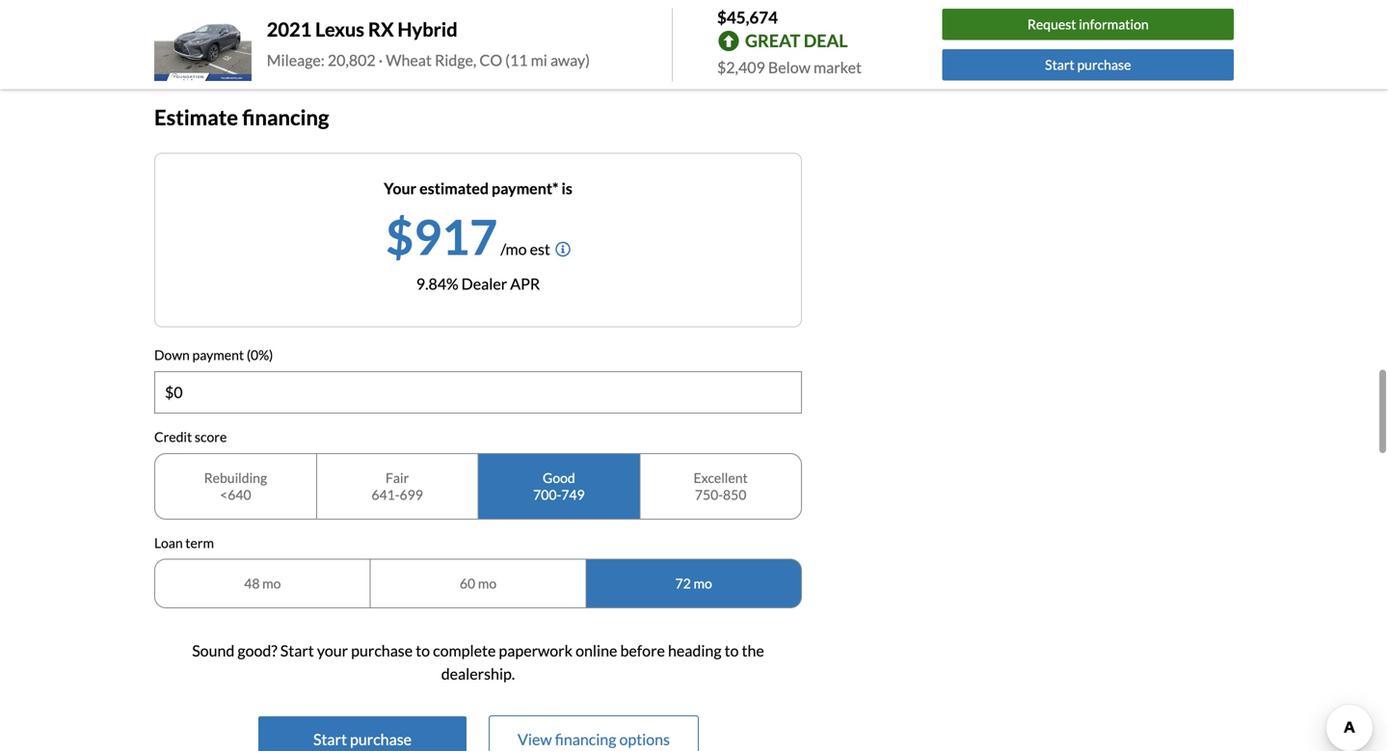 Task type: describe. For each thing, give the bounding box(es) containing it.
is
[[562, 179, 573, 198]]

$45,674
[[717, 7, 778, 27]]

financing for view
[[555, 730, 617, 749]]

mo for 48 mo
[[262, 575, 281, 592]]

view financing options
[[518, 730, 670, 749]]

start for right start purchase button
[[1045, 56, 1075, 73]]

48 mo
[[244, 575, 281, 592]]

(11
[[505, 50, 528, 69]]

history
[[231, 37, 279, 56]]

2021 lexus rx hybrid mileage: 20,802 · wheat ridge, co (11 mi away)
[[267, 18, 590, 69]]

estimated
[[420, 179, 489, 198]]

$2,409 below market
[[717, 58, 862, 77]]

view financing options button
[[490, 717, 698, 751]]

start purchase for start purchase button to the left
[[313, 730, 412, 749]]

the
[[742, 641, 764, 660]]

20,802
[[328, 50, 376, 69]]

great deal
[[745, 30, 848, 51]]

down
[[154, 347, 190, 363]]

start for start purchase button to the left
[[313, 730, 347, 749]]

away)
[[551, 50, 590, 69]]

850
[[723, 486, 747, 503]]

great
[[745, 30, 801, 51]]

sound
[[192, 641, 235, 660]]

fair
[[386, 469, 409, 486]]

estimate financing
[[154, 104, 329, 129]]

700-
[[533, 486, 562, 503]]

view
[[518, 730, 552, 749]]

est
[[530, 240, 550, 259]]

rebuilding <640
[[204, 469, 267, 503]]

show
[[154, 37, 191, 56]]

excellent
[[694, 469, 748, 486]]

<640
[[220, 486, 251, 503]]

estimate
[[154, 104, 238, 129]]

payment*
[[492, 179, 559, 198]]

72
[[676, 575, 691, 592]]

(0%)
[[247, 347, 273, 363]]

purchase for start purchase button to the left
[[350, 730, 412, 749]]

start inside sound good? start your purchase to complete paperwork online before heading to the dealership.
[[280, 641, 314, 660]]

rx
[[368, 18, 394, 41]]

$2,409
[[717, 58, 765, 77]]

loan term
[[154, 534, 214, 551]]

information
[[1079, 16, 1149, 33]]

purchase for right start purchase button
[[1078, 56, 1132, 73]]

749
[[562, 486, 585, 503]]

2021
[[267, 18, 312, 41]]

before
[[620, 641, 665, 660]]

48
[[244, 575, 260, 592]]

credit score
[[154, 429, 227, 445]]

mo for 72 mo
[[694, 575, 712, 592]]

1 horizontal spatial start purchase button
[[943, 49, 1234, 80]]

below
[[768, 58, 811, 77]]

market
[[814, 58, 862, 77]]

request
[[1028, 16, 1077, 33]]

dealer
[[462, 274, 507, 293]]

fair 641-699
[[372, 469, 423, 503]]

60 mo
[[460, 575, 497, 592]]

your
[[317, 641, 348, 660]]

641-
[[372, 486, 400, 503]]

sound good? start your purchase to complete paperwork online before heading to the dealership.
[[192, 641, 764, 683]]

699
[[400, 486, 423, 503]]

rebuilding
[[204, 469, 267, 486]]



Task type: locate. For each thing, give the bounding box(es) containing it.
co
[[480, 50, 502, 69]]

financing for estimate
[[242, 104, 329, 129]]

1 horizontal spatial start purchase
[[1045, 56, 1132, 73]]

750-
[[695, 486, 723, 503]]

9.84%
[[416, 274, 459, 293]]

deal
[[804, 30, 848, 51]]

0 vertical spatial start purchase
[[1045, 56, 1132, 73]]

$917
[[386, 207, 498, 265]]

2 mo from the left
[[478, 575, 497, 592]]

start purchase button down request information button
[[943, 49, 1234, 80]]

show price history
[[154, 37, 279, 56]]

request information
[[1028, 16, 1149, 33]]

2 horizontal spatial mo
[[694, 575, 712, 592]]

mo right 60
[[478, 575, 497, 592]]

purchase inside sound good? start your purchase to complete paperwork online before heading to the dealership.
[[351, 641, 413, 660]]

0 vertical spatial purchase
[[1078, 56, 1132, 73]]

1 horizontal spatial mo
[[478, 575, 497, 592]]

0 horizontal spatial mo
[[262, 575, 281, 592]]

loan
[[154, 534, 183, 551]]

good
[[543, 469, 575, 486]]

request information button
[[943, 9, 1234, 40]]

show price history link
[[154, 37, 279, 56]]

lexus
[[315, 18, 365, 41]]

financing
[[242, 104, 329, 129], [555, 730, 617, 749]]

good 700-749
[[533, 469, 585, 503]]

hybrid
[[398, 18, 458, 41]]

2021 lexus rx hybrid image
[[154, 8, 251, 81]]

ridge,
[[435, 50, 477, 69]]

start purchase button down your
[[258, 717, 467, 751]]

9.84% dealer apr
[[416, 274, 540, 293]]

1 mo from the left
[[262, 575, 281, 592]]

1 vertical spatial start
[[280, 641, 314, 660]]

your
[[384, 179, 417, 198]]

financing right view
[[555, 730, 617, 749]]

wheat
[[386, 50, 432, 69]]

online
[[576, 641, 618, 660]]

mi
[[531, 50, 548, 69]]

start purchase down request information button
[[1045, 56, 1132, 73]]

credit
[[154, 429, 192, 445]]

your estimated payment* is
[[384, 179, 573, 198]]

complete
[[433, 641, 496, 660]]

start purchase down your
[[313, 730, 412, 749]]

2 vertical spatial start
[[313, 730, 347, 749]]

$917 /mo est
[[386, 207, 550, 265]]

payment
[[192, 347, 244, 363]]

heading
[[668, 641, 722, 660]]

1 vertical spatial start purchase button
[[258, 717, 467, 751]]

start purchase for right start purchase button
[[1045, 56, 1132, 73]]

2 vertical spatial purchase
[[350, 730, 412, 749]]

mo right 72 at the left of page
[[694, 575, 712, 592]]

mo right 48
[[262, 575, 281, 592]]

excellent 750-850
[[694, 469, 748, 503]]

0 horizontal spatial to
[[416, 641, 430, 660]]

Down payment (0%) text field
[[155, 372, 801, 413]]

0 vertical spatial financing
[[242, 104, 329, 129]]

good?
[[238, 641, 277, 660]]

1 horizontal spatial to
[[725, 641, 739, 660]]

0 horizontal spatial financing
[[242, 104, 329, 129]]

start
[[1045, 56, 1075, 73], [280, 641, 314, 660], [313, 730, 347, 749]]

start down your
[[313, 730, 347, 749]]

0 vertical spatial start purchase button
[[943, 49, 1234, 80]]

/mo
[[501, 240, 527, 259]]

price
[[194, 37, 228, 56]]

score
[[195, 429, 227, 445]]

start purchase
[[1045, 56, 1132, 73], [313, 730, 412, 749]]

·
[[379, 50, 383, 69]]

to left complete
[[416, 641, 430, 660]]

start purchase button
[[943, 49, 1234, 80], [258, 717, 467, 751]]

2 to from the left
[[725, 641, 739, 660]]

start down request
[[1045, 56, 1075, 73]]

down payment (0%)
[[154, 347, 273, 363]]

1 horizontal spatial financing
[[555, 730, 617, 749]]

apr
[[510, 274, 540, 293]]

start left your
[[280, 641, 314, 660]]

1 to from the left
[[416, 641, 430, 660]]

term
[[185, 534, 214, 551]]

3 mo from the left
[[694, 575, 712, 592]]

to left the on the bottom of the page
[[725, 641, 739, 660]]

0 horizontal spatial start purchase button
[[258, 717, 467, 751]]

financing down mileage:
[[242, 104, 329, 129]]

mo
[[262, 575, 281, 592], [478, 575, 497, 592], [694, 575, 712, 592]]

financing inside button
[[555, 730, 617, 749]]

0 vertical spatial start
[[1045, 56, 1075, 73]]

to
[[416, 641, 430, 660], [725, 641, 739, 660]]

1 vertical spatial start purchase
[[313, 730, 412, 749]]

0 horizontal spatial start purchase
[[313, 730, 412, 749]]

dealership.
[[441, 664, 515, 683]]

info circle image
[[555, 242, 571, 257]]

1 vertical spatial financing
[[555, 730, 617, 749]]

purchase
[[1078, 56, 1132, 73], [351, 641, 413, 660], [350, 730, 412, 749]]

1 vertical spatial purchase
[[351, 641, 413, 660]]

options
[[620, 730, 670, 749]]

72 mo
[[676, 575, 712, 592]]

mileage:
[[267, 50, 325, 69]]

paperwork
[[499, 641, 573, 660]]

60
[[460, 575, 476, 592]]

mo for 60 mo
[[478, 575, 497, 592]]



Task type: vqa. For each thing, say whether or not it's contained in the screenshot.
3rd 'By' from the right
no



